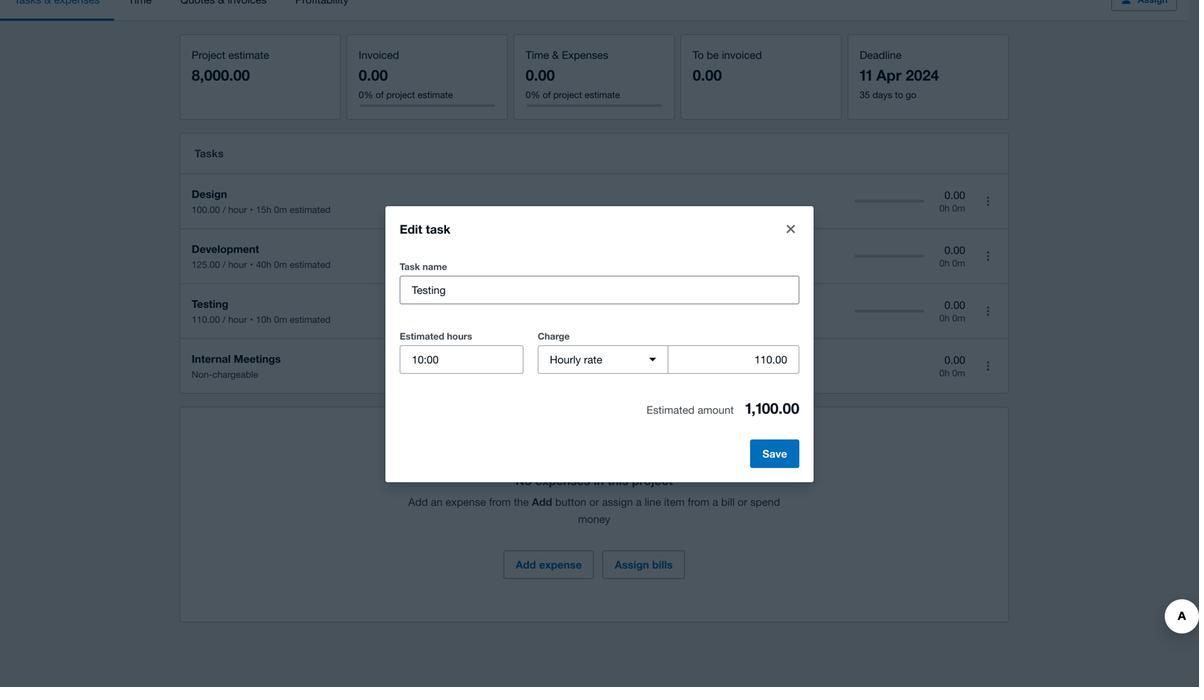 Task type: locate. For each thing, give the bounding box(es) containing it.
design 100.00 / hour • 15h 0m estimated
[[192, 188, 331, 215]]

hourly rate
[[550, 353, 602, 366]]

estimated
[[400, 331, 444, 342], [647, 404, 695, 416]]

1 vertical spatial expense
[[539, 559, 582, 571]]

1 0% from the left
[[359, 89, 373, 100]]

task name
[[400, 261, 447, 272]]

1 vertical spatial estimated
[[647, 404, 695, 416]]

/ for design
[[223, 204, 226, 215]]

hourly
[[550, 353, 581, 366]]

from
[[489, 496, 511, 508], [688, 496, 710, 508]]

of down time
[[543, 89, 551, 100]]

invoiced
[[359, 49, 399, 61]]

project up line
[[632, 474, 673, 488]]

estimated hours
[[400, 331, 472, 342]]

0 horizontal spatial estimate
[[228, 49, 269, 61]]

0 horizontal spatial estimated
[[400, 331, 444, 342]]

add inside button
[[516, 559, 536, 571]]

1 horizontal spatial 0%
[[526, 89, 540, 100]]

hour left 10h
[[228, 314, 247, 325]]

125.00
[[192, 259, 220, 270]]

non-
[[192, 369, 212, 380]]

/ inside testing 110.00 / hour • 10h 0m estimated
[[223, 314, 226, 325]]

• left 40h
[[250, 259, 253, 270]]

hour inside design 100.00 / hour • 15h 0m estimated
[[228, 204, 247, 215]]

1 horizontal spatial of
[[543, 89, 551, 100]]

deadline
[[860, 49, 902, 61]]

/ right the 100.00
[[223, 204, 226, 215]]

0 horizontal spatial from
[[489, 496, 511, 508]]

meetings
[[234, 353, 281, 366]]

hour inside testing 110.00 / hour • 10h 0m estimated
[[228, 314, 247, 325]]

hour left 15h
[[228, 204, 247, 215]]

invoiced
[[722, 49, 762, 61]]

1 / from the top
[[223, 204, 226, 215]]

or up money
[[589, 496, 599, 508]]

1 0h from the top
[[940, 203, 950, 214]]

• inside development 125.00 / hour • 40h 0m estimated
[[250, 259, 253, 270]]

a
[[636, 496, 642, 508], [713, 496, 718, 508]]

estimate inside time & expenses 0.00 0% of project estimate
[[585, 89, 620, 100]]

estimated right 10h
[[290, 314, 331, 325]]

0h for testing
[[940, 313, 950, 324]]

2 0% from the left
[[526, 89, 540, 100]]

15h
[[256, 204, 272, 215]]

0 horizontal spatial expense
[[446, 496, 486, 508]]

1 0.00 0h 0m from the top
[[940, 189, 966, 214]]

0 horizontal spatial a
[[636, 496, 642, 508]]

2 horizontal spatial estimate
[[585, 89, 620, 100]]

0m
[[952, 203, 966, 214], [274, 204, 287, 215], [952, 258, 966, 269], [274, 259, 287, 270], [952, 313, 966, 324], [274, 314, 287, 325], [952, 368, 966, 379]]

estimated left 'hours' on the left of page
[[400, 331, 444, 342]]

add down the
[[516, 559, 536, 571]]

or right "bill"
[[738, 496, 748, 508]]

of inside invoiced 0.00 0% of project estimate
[[376, 89, 384, 100]]

a left line
[[636, 496, 642, 508]]

40h
[[256, 259, 272, 270]]

0.00 inside to be invoiced 0.00
[[693, 66, 722, 84]]

bill
[[721, 496, 735, 508]]

0%
[[359, 89, 373, 100], [526, 89, 540, 100]]

3 hour from the top
[[228, 314, 247, 325]]

hour
[[228, 204, 247, 215], [228, 259, 247, 270], [228, 314, 247, 325]]

project down &
[[553, 89, 582, 100]]

hourly rate button
[[538, 346, 669, 374]]

project for expenses
[[632, 474, 673, 488]]

apr
[[877, 66, 902, 84]]

0 vertical spatial /
[[223, 204, 226, 215]]

0% down invoiced
[[359, 89, 373, 100]]

2 estimated from the top
[[290, 259, 331, 270]]

of inside time & expenses 0.00 0% of project estimate
[[543, 89, 551, 100]]

item
[[664, 496, 685, 508]]

estimate
[[228, 49, 269, 61], [418, 89, 453, 100], [585, 89, 620, 100]]

expense
[[446, 496, 486, 508], [539, 559, 582, 571]]

task
[[426, 222, 451, 236]]

0m inside development 125.00 / hour • 40h 0m estimated
[[274, 259, 287, 270]]

be
[[707, 49, 719, 61]]

1 horizontal spatial a
[[713, 496, 718, 508]]

1 horizontal spatial project
[[553, 89, 582, 100]]

2 vertical spatial •
[[250, 314, 253, 325]]

0% inside invoiced 0.00 0% of project estimate
[[359, 89, 373, 100]]

from left the
[[489, 496, 511, 508]]

estimate inside project estimate 8,000.00
[[228, 49, 269, 61]]

2 of from the left
[[543, 89, 551, 100]]

• inside testing 110.00 / hour • 10h 0m estimated
[[250, 314, 253, 325]]

3 0.00 0h 0m from the top
[[940, 299, 966, 324]]

edit task
[[400, 222, 451, 236]]

1 vertical spatial estimated
[[290, 259, 331, 270]]

0 vertical spatial hour
[[228, 204, 247, 215]]

add
[[408, 496, 428, 508], [532, 496, 552, 509], [516, 559, 536, 571]]

3 / from the top
[[223, 314, 226, 325]]

/ down development
[[223, 259, 226, 270]]

project inside invoiced 0.00 0% of project estimate
[[386, 89, 415, 100]]

0% inside time & expenses 0.00 0% of project estimate
[[526, 89, 540, 100]]

project down invoiced
[[386, 89, 415, 100]]

hour down development
[[228, 259, 247, 270]]

internal meetings non-chargeable
[[192, 353, 281, 380]]

1 or from the left
[[589, 496, 599, 508]]

expense inside button
[[539, 559, 582, 571]]

estimated for estimated hours
[[400, 331, 444, 342]]

2 vertical spatial hour
[[228, 314, 247, 325]]

an
[[431, 496, 443, 508]]

0 vertical spatial estimated
[[400, 331, 444, 342]]

add expense
[[516, 559, 582, 571]]

1 vertical spatial hour
[[228, 259, 247, 270]]

or
[[589, 496, 599, 508], [738, 496, 748, 508]]

money
[[578, 513, 611, 525]]

0% down time
[[526, 89, 540, 100]]

internal
[[192, 353, 231, 366]]

• inside design 100.00 / hour • 15h 0m estimated
[[250, 204, 253, 215]]

expense down money
[[539, 559, 582, 571]]

expense right an
[[446, 496, 486, 508]]

0.00 0h 0m for development
[[940, 244, 966, 269]]

estimated inside testing 110.00 / hour • 10h 0m estimated
[[290, 314, 331, 325]]

0.00 0h 0m
[[940, 189, 966, 214], [940, 244, 966, 269], [940, 299, 966, 324], [940, 354, 966, 379]]

0 horizontal spatial or
[[589, 496, 599, 508]]

time & expenses 0.00 0% of project estimate
[[526, 49, 620, 100]]

estimated right 15h
[[290, 204, 331, 215]]

11
[[860, 66, 872, 84]]

&
[[552, 49, 559, 61]]

3 • from the top
[[250, 314, 253, 325]]

/ for testing
[[223, 314, 226, 325]]

go
[[906, 89, 917, 100]]

hour for testing
[[228, 314, 247, 325]]

• for design
[[250, 204, 253, 215]]

/
[[223, 204, 226, 215], [223, 259, 226, 270], [223, 314, 226, 325]]

1,100.00
[[745, 399, 800, 417]]

estimated for testing
[[290, 314, 331, 325]]

0 horizontal spatial of
[[376, 89, 384, 100]]

2 horizontal spatial project
[[632, 474, 673, 488]]

of down invoiced
[[376, 89, 384, 100]]

time
[[526, 49, 549, 61]]

1 horizontal spatial or
[[738, 496, 748, 508]]

assign bills link
[[603, 551, 685, 579]]

add expense button
[[504, 551, 594, 579]]

2 hour from the top
[[228, 259, 247, 270]]

0 vertical spatial estimated
[[290, 204, 331, 215]]

expense inside add an expense from the add button or assign a line item from a bill or spend money
[[446, 496, 486, 508]]

from right item
[[688, 496, 710, 508]]

edit task dialog
[[386, 206, 814, 483]]

this
[[608, 474, 629, 488]]

0.00
[[359, 66, 388, 84], [526, 66, 555, 84], [693, 66, 722, 84], [945, 189, 966, 201], [945, 244, 966, 256], [945, 299, 966, 311], [945, 354, 966, 366]]

estimated right 40h
[[290, 259, 331, 270]]

to be invoiced 0.00
[[693, 49, 762, 84]]

0h
[[940, 203, 950, 214], [940, 258, 950, 269], [940, 313, 950, 324], [940, 368, 950, 379]]

estimated inside design 100.00 / hour • 15h 0m estimated
[[290, 204, 331, 215]]

1 vertical spatial •
[[250, 259, 253, 270]]

2 / from the top
[[223, 259, 226, 270]]

line
[[645, 496, 661, 508]]

button
[[555, 496, 587, 508]]

close button
[[777, 215, 805, 243]]

2 0h from the top
[[940, 258, 950, 269]]

/ inside development 125.00 / hour • 40h 0m estimated
[[223, 259, 226, 270]]

• left 15h
[[250, 204, 253, 215]]

estimated inside development 125.00 / hour • 40h 0m estimated
[[290, 259, 331, 270]]

1 vertical spatial /
[[223, 259, 226, 270]]

project
[[192, 49, 225, 61]]

a left "bill"
[[713, 496, 718, 508]]

1 horizontal spatial expense
[[539, 559, 582, 571]]

•
[[250, 204, 253, 215], [250, 259, 253, 270], [250, 314, 253, 325]]

4 0h from the top
[[940, 368, 950, 379]]

expenses
[[535, 474, 591, 488]]

2 vertical spatial estimated
[[290, 314, 331, 325]]

0 vertical spatial •
[[250, 204, 253, 215]]

estimated for development
[[290, 259, 331, 270]]

3 0h from the top
[[940, 313, 950, 324]]

1 estimated from the top
[[290, 204, 331, 215]]

save
[[763, 448, 787, 460]]

testing
[[192, 298, 228, 311]]

1 horizontal spatial estimate
[[418, 89, 453, 100]]

estimate inside invoiced 0.00 0% of project estimate
[[418, 89, 453, 100]]

project
[[386, 89, 415, 100], [553, 89, 582, 100], [632, 474, 673, 488]]

2 • from the top
[[250, 259, 253, 270]]

of
[[376, 89, 384, 100], [543, 89, 551, 100]]

estimated
[[290, 204, 331, 215], [290, 259, 331, 270], [290, 314, 331, 325]]

1 hour from the top
[[228, 204, 247, 215]]

hour for development
[[228, 259, 247, 270]]

development 125.00 / hour • 40h 0m estimated
[[192, 243, 331, 270]]

0 horizontal spatial project
[[386, 89, 415, 100]]

1 of from the left
[[376, 89, 384, 100]]

assign
[[615, 559, 649, 571]]

0 vertical spatial expense
[[446, 496, 486, 508]]

2 vertical spatial /
[[223, 314, 226, 325]]

• left 10h
[[250, 314, 253, 325]]

1 • from the top
[[250, 204, 253, 215]]

0h for development
[[940, 258, 950, 269]]

3 estimated from the top
[[290, 314, 331, 325]]

1 horizontal spatial estimated
[[647, 404, 695, 416]]

1 horizontal spatial from
[[688, 496, 710, 508]]

hour inside development 125.00 / hour • 40h 0m estimated
[[228, 259, 247, 270]]

add right the
[[532, 496, 552, 509]]

estimated left amount
[[647, 404, 695, 416]]

2 0.00 0h 0m from the top
[[940, 244, 966, 269]]

0 horizontal spatial 0%
[[359, 89, 373, 100]]

/ inside design 100.00 / hour • 15h 0m estimated
[[223, 204, 226, 215]]

add left an
[[408, 496, 428, 508]]

/ right 110.00
[[223, 314, 226, 325]]



Task type: describe. For each thing, give the bounding box(es) containing it.
no
[[516, 474, 532, 488]]

testing 110.00 / hour • 10h 0m estimated
[[192, 298, 331, 325]]

project for 0.00
[[386, 89, 415, 100]]

100.00
[[192, 204, 220, 215]]

design
[[192, 188, 227, 201]]

to
[[693, 49, 704, 61]]

1 from from the left
[[489, 496, 511, 508]]

Name or choose task field
[[401, 277, 799, 304]]

chargeable
[[212, 369, 258, 380]]

assign
[[602, 496, 633, 508]]

Estimated hours field
[[401, 346, 523, 373]]

1 a from the left
[[636, 496, 642, 508]]

add an expense from the add button or assign a line item from a bill or spend money
[[408, 496, 780, 525]]

0m inside design 100.00 / hour • 15h 0m estimated
[[274, 204, 287, 215]]

• for testing
[[250, 314, 253, 325]]

days
[[873, 89, 893, 100]]

2 a from the left
[[713, 496, 718, 508]]

hour for design
[[228, 204, 247, 215]]

no expenses in this project
[[516, 474, 673, 488]]

estimated for design
[[290, 204, 331, 215]]

2 or from the left
[[738, 496, 748, 508]]

0.00 field
[[669, 346, 799, 373]]

8,000.00
[[192, 66, 250, 84]]

10h
[[256, 314, 272, 325]]

save button
[[750, 440, 800, 468]]

spend
[[751, 496, 780, 508]]

expenses
[[562, 49, 609, 61]]

tasks
[[195, 147, 224, 160]]

charge
[[538, 331, 570, 342]]

add for an
[[408, 496, 428, 508]]

110.00
[[192, 314, 220, 325]]

• for development
[[250, 259, 253, 270]]

add for expense
[[516, 559, 536, 571]]

/ for development
[[223, 259, 226, 270]]

35
[[860, 89, 870, 100]]

charge group
[[538, 346, 800, 374]]

0.00 0h 0m for testing
[[940, 299, 966, 324]]

4 0.00 0h 0m from the top
[[940, 354, 966, 379]]

bills
[[652, 559, 673, 571]]

the
[[514, 496, 529, 508]]

to
[[895, 89, 903, 100]]

invoiced 0.00 0% of project estimate
[[359, 49, 453, 100]]

0h for design
[[940, 203, 950, 214]]

close image
[[787, 225, 795, 233]]

hours
[[447, 331, 472, 342]]

0m inside testing 110.00 / hour • 10h 0m estimated
[[274, 314, 287, 325]]

project estimate 8,000.00
[[192, 49, 269, 84]]

in
[[594, 474, 604, 488]]

estimated for estimated amount
[[647, 404, 695, 416]]

development
[[192, 243, 259, 256]]

0.00 inside invoiced 0.00 0% of project estimate
[[359, 66, 388, 84]]

2024
[[906, 66, 939, 84]]

estimated amount
[[647, 404, 734, 416]]

name
[[423, 261, 447, 272]]

edit
[[400, 222, 422, 236]]

task
[[400, 261, 420, 272]]

project inside time & expenses 0.00 0% of project estimate
[[553, 89, 582, 100]]

rate
[[584, 353, 602, 366]]

0.00 inside time & expenses 0.00 0% of project estimate
[[526, 66, 555, 84]]

0.00 0h 0m for design
[[940, 189, 966, 214]]

amount
[[698, 404, 734, 416]]

2 from from the left
[[688, 496, 710, 508]]

assign bills
[[615, 559, 673, 571]]

deadline 11 apr 2024 35 days to go
[[860, 49, 939, 100]]



Task type: vqa. For each thing, say whether or not it's contained in the screenshot.
bottom 'to'
no



